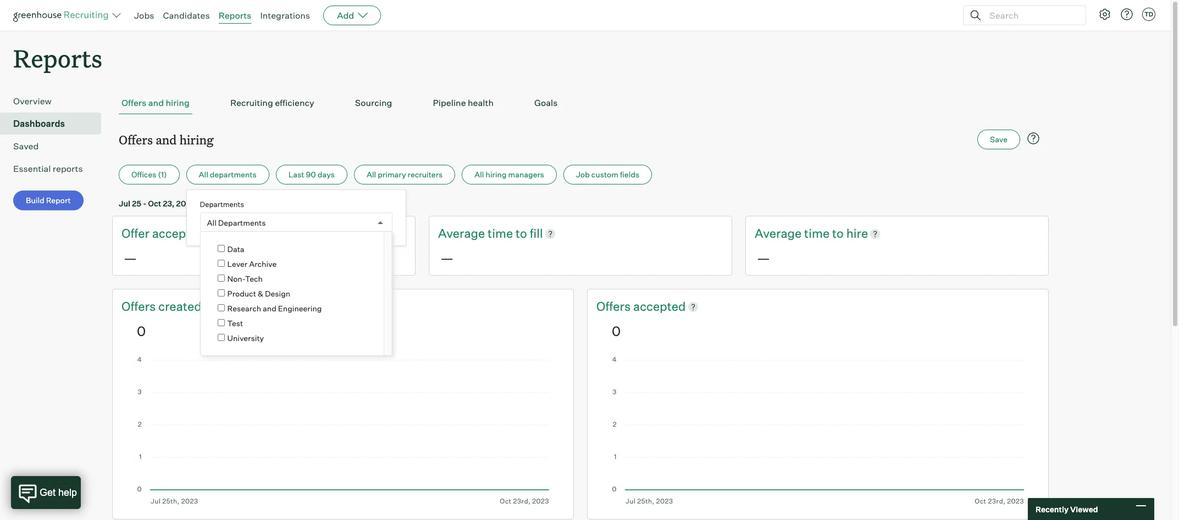 Task type: locate. For each thing, give the bounding box(es) containing it.
primary
[[378, 170, 406, 179]]

2 — from the left
[[440, 250, 454, 267]]

recruiting
[[230, 97, 273, 108]]

0
[[137, 323, 146, 340], [612, 323, 621, 340]]

dashboards link
[[13, 117, 97, 130]]

2 - from the left
[[271, 199, 274, 208]]

all for all departments
[[207, 218, 216, 227]]

2 average from the left
[[755, 226, 802, 241]]

1 average from the left
[[438, 226, 485, 241]]

Research and Engineering checkbox
[[217, 305, 225, 312]]

to left hire
[[832, 226, 844, 241]]

1 horizontal spatial reports
[[219, 10, 251, 21]]

all left the departments
[[199, 170, 208, 179]]

build
[[26, 196, 44, 205]]

design
[[265, 289, 290, 299]]

0 horizontal spatial to
[[235, 199, 243, 208]]

1 horizontal spatial xychart image
[[612, 357, 1024, 506]]

average link
[[438, 225, 488, 242], [755, 225, 804, 242]]

jul left 24,
[[276, 199, 288, 208]]

1 horizontal spatial average time to
[[755, 226, 846, 241]]

last 90 days button
[[276, 165, 347, 185]]

0 horizontal spatial 0
[[137, 323, 146, 340]]

reports
[[219, 10, 251, 21], [13, 42, 102, 74]]

0 horizontal spatial time link
[[488, 225, 516, 242]]

1 - from the left
[[143, 199, 146, 208]]

0 horizontal spatial average link
[[438, 225, 488, 242]]

1 horizontal spatial —
[[440, 250, 454, 267]]

time link left hire link
[[804, 225, 832, 242]]

2 horizontal spatial —
[[757, 250, 770, 267]]

configure image
[[1098, 8, 1111, 21]]

jul
[[119, 199, 130, 208], [276, 199, 288, 208]]

all for all primary recruiters
[[367, 170, 376, 179]]

Product & Design checkbox
[[217, 290, 225, 297]]

2 vertical spatial hiring
[[486, 170, 507, 179]]

sourcing
[[355, 97, 392, 108]]

2 time from the left
[[804, 226, 830, 241]]

time link left fill link at the top left of the page
[[488, 225, 516, 242]]

1 — from the left
[[124, 250, 137, 267]]

td button
[[1142, 8, 1155, 21]]

save button
[[977, 130, 1020, 150]]

integrations link
[[260, 10, 310, 21]]

hiring inside tab list
[[166, 97, 190, 108]]

1 0 from the left
[[137, 323, 146, 340]]

candidates
[[163, 10, 210, 21]]

0 horizontal spatial offers link
[[121, 298, 158, 315]]

0 vertical spatial offers and hiring
[[121, 97, 190, 108]]

0 horizontal spatial average time to
[[438, 226, 530, 241]]

1 average time to from the left
[[438, 226, 530, 241]]

0 horizontal spatial -
[[143, 199, 146, 208]]

offers and hiring
[[121, 97, 190, 108], [119, 131, 214, 148]]

Search text field
[[987, 7, 1076, 23]]

university
[[227, 334, 264, 343]]

2 to link from the left
[[832, 225, 846, 242]]

- right 25
[[143, 199, 146, 208]]

departments
[[210, 170, 257, 179]]

0 horizontal spatial jul
[[119, 199, 130, 208]]

hire
[[846, 226, 868, 241]]

jul left 25
[[119, 199, 130, 208]]

2 time link from the left
[[804, 225, 832, 242]]

1 offers link from the left
[[121, 298, 158, 315]]

2023 right 24,
[[303, 199, 322, 208]]

last 90 days
[[288, 170, 335, 179]]

product
[[227, 289, 256, 299]]

— for hire
[[757, 250, 770, 267]]

1 horizontal spatial to
[[516, 226, 527, 241]]

2 jul from the left
[[276, 199, 288, 208]]

2023 right 23,
[[176, 199, 195, 208]]

apr
[[244, 199, 258, 208]]

2 average link from the left
[[755, 225, 804, 242]]

0 horizontal spatial —
[[124, 250, 137, 267]]

offers created
[[121, 299, 202, 314]]

product & design
[[227, 289, 290, 299]]

tab list
[[119, 92, 1042, 114]]

-
[[143, 199, 146, 208], [271, 199, 274, 208]]

to link for fill
[[516, 225, 530, 242]]

departments up 'all departments'
[[200, 200, 244, 209]]

all left primary
[[367, 170, 376, 179]]

acceptance link
[[152, 225, 220, 242]]

all for all departments
[[199, 170, 208, 179]]

fields
[[620, 170, 639, 179]]

26
[[260, 199, 269, 208]]

xychart image
[[137, 357, 549, 506], [612, 357, 1024, 506]]

1 time from the left
[[488, 226, 513, 241]]

1 horizontal spatial jul
[[276, 199, 288, 208]]

offers
[[121, 97, 146, 108], [119, 131, 153, 148], [121, 299, 156, 314], [596, 299, 633, 314]]

0 horizontal spatial xychart image
[[137, 357, 549, 506]]

add button
[[323, 5, 381, 25]]

add
[[337, 10, 354, 21]]

created link
[[158, 298, 202, 315]]

1 horizontal spatial 2023
[[303, 199, 322, 208]]

recruiters
[[408, 170, 443, 179]]

Non-Tech checkbox
[[217, 275, 225, 282]]

non-
[[227, 275, 245, 284]]

average time to for fill
[[438, 226, 530, 241]]

days
[[318, 170, 335, 179]]

average time to for hire
[[755, 226, 846, 241]]

essential
[[13, 163, 51, 174]]

1 average link from the left
[[438, 225, 488, 242]]

- right 26
[[271, 199, 274, 208]]

to link for hire
[[832, 225, 846, 242]]

efficiency
[[275, 97, 314, 108]]

all left managers at the left of page
[[475, 170, 484, 179]]

1 to link from the left
[[516, 225, 530, 242]]

time for hire
[[804, 226, 830, 241]]

2 average time to from the left
[[755, 226, 846, 241]]

all departments button
[[186, 165, 269, 185]]

1 time link from the left
[[488, 225, 516, 242]]

0 horizontal spatial 2023
[[176, 199, 195, 208]]

1 vertical spatial departments
[[218, 218, 266, 227]]

average
[[438, 226, 485, 241], [755, 226, 802, 241]]

reports right candidates
[[219, 10, 251, 21]]

0 horizontal spatial time
[[488, 226, 513, 241]]

offer
[[121, 226, 149, 241]]

job
[[576, 170, 590, 179]]

non-tech
[[227, 275, 263, 284]]

offers inside button
[[121, 97, 146, 108]]

and
[[148, 97, 164, 108], [156, 131, 177, 148], [263, 304, 276, 314]]

1 horizontal spatial average
[[755, 226, 802, 241]]

2 2023 from the left
[[303, 199, 322, 208]]

1 horizontal spatial time
[[804, 226, 830, 241]]

to left fill
[[516, 226, 527, 241]]

offices (1)
[[131, 170, 167, 179]]

xychart image for first offers link from right
[[612, 357, 1024, 506]]

all
[[199, 170, 208, 179], [367, 170, 376, 179], [475, 170, 484, 179], [207, 218, 216, 227]]

research
[[227, 304, 261, 314]]

3 — from the left
[[757, 250, 770, 267]]

University checkbox
[[217, 334, 225, 342]]

0 horizontal spatial to link
[[516, 225, 530, 242]]

time link for fill
[[488, 225, 516, 242]]

time left hire
[[804, 226, 830, 241]]

1 horizontal spatial 0
[[612, 323, 621, 340]]

reports down the greenhouse recruiting image
[[13, 42, 102, 74]]

0 vertical spatial hiring
[[166, 97, 190, 108]]

2023
[[176, 199, 195, 208], [303, 199, 322, 208]]

average link for hire
[[755, 225, 804, 242]]

1 xychart image from the left
[[137, 357, 549, 506]]

offers link
[[121, 298, 158, 315], [596, 298, 633, 315]]

1 jul from the left
[[119, 199, 130, 208]]

2 0 from the left
[[612, 323, 621, 340]]

all hiring managers button
[[462, 165, 557, 185]]

all hiring managers
[[475, 170, 544, 179]]

viewed
[[1070, 505, 1098, 514]]

offices (1) button
[[119, 165, 180, 185]]

accepted link
[[633, 298, 686, 315]]

1 horizontal spatial offers link
[[596, 298, 633, 315]]

departments down apr
[[218, 218, 266, 227]]

save
[[990, 135, 1008, 144]]

—
[[124, 250, 137, 267], [440, 250, 454, 267], [757, 250, 770, 267]]

0 horizontal spatial average
[[438, 226, 485, 241]]

0 horizontal spatial reports
[[13, 42, 102, 74]]

1 horizontal spatial time link
[[804, 225, 832, 242]]

2 xychart image from the left
[[612, 357, 1024, 506]]

1 horizontal spatial to link
[[832, 225, 846, 242]]

0 vertical spatial and
[[148, 97, 164, 108]]

pipeline health
[[433, 97, 494, 108]]

2 horizontal spatial to
[[832, 226, 844, 241]]

reports link
[[219, 10, 251, 21]]

1 horizontal spatial -
[[271, 199, 274, 208]]

1 horizontal spatial average link
[[755, 225, 804, 242]]

90
[[306, 170, 316, 179]]

1 2023 from the left
[[176, 199, 195, 208]]

to
[[235, 199, 243, 208], [516, 226, 527, 241], [832, 226, 844, 241]]

offers and hiring button
[[119, 92, 192, 114]]

candidates link
[[163, 10, 210, 21]]

time left fill
[[488, 226, 513, 241]]

managers
[[508, 170, 544, 179]]

all down "compared"
[[207, 218, 216, 227]]

to left apr
[[235, 199, 243, 208]]

research and engineering
[[227, 304, 322, 314]]



Task type: vqa. For each thing, say whether or not it's contained in the screenshot.
"Pipeline"
yes



Task type: describe. For each thing, give the bounding box(es) containing it.
overview link
[[13, 95, 97, 108]]

recently viewed
[[1036, 505, 1098, 514]]

dashboards
[[13, 118, 65, 129]]

fill
[[530, 226, 543, 241]]

job custom fields
[[576, 170, 639, 179]]

to for hire
[[832, 226, 844, 241]]

faq image
[[1027, 132, 1040, 145]]

1 vertical spatial offers and hiring
[[119, 131, 214, 148]]

(1)
[[158, 170, 167, 179]]

health
[[468, 97, 494, 108]]

to for fill
[[516, 226, 527, 241]]

offer acceptance
[[121, 226, 220, 241]]

hire link
[[846, 225, 868, 242]]

jobs link
[[134, 10, 154, 21]]

all primary recruiters
[[367, 170, 443, 179]]

tab list containing offers and hiring
[[119, 92, 1042, 114]]

— for fill
[[440, 250, 454, 267]]

last
[[288, 170, 304, 179]]

xychart image for 2nd offers link from right
[[137, 357, 549, 506]]

offices
[[131, 170, 156, 179]]

custom
[[591, 170, 618, 179]]

all for all hiring managers
[[475, 170, 484, 179]]

lever
[[227, 260, 247, 269]]

accepted
[[633, 299, 686, 314]]

pipeline
[[433, 97, 466, 108]]

23,
[[163, 199, 174, 208]]

average link for fill
[[438, 225, 488, 242]]

essential reports link
[[13, 162, 97, 175]]

saved
[[13, 141, 39, 152]]

test
[[227, 319, 243, 328]]

offers and hiring inside button
[[121, 97, 190, 108]]

data
[[227, 245, 244, 254]]

&
[[258, 289, 263, 299]]

overview
[[13, 96, 52, 107]]

Data checkbox
[[217, 245, 225, 253]]

jobs
[[134, 10, 154, 21]]

recently
[[1036, 505, 1069, 514]]

recruiting efficiency button
[[228, 92, 317, 114]]

saved link
[[13, 140, 97, 153]]

2 vertical spatial and
[[263, 304, 276, 314]]

report
[[46, 196, 71, 205]]

greenhouse recruiting image
[[13, 9, 112, 22]]

1 vertical spatial and
[[156, 131, 177, 148]]

all primary recruiters button
[[354, 165, 455, 185]]

average for hire
[[755, 226, 802, 241]]

offer link
[[121, 225, 152, 242]]

1 vertical spatial hiring
[[179, 131, 214, 148]]

2 offers link from the left
[[596, 298, 633, 315]]

essential reports
[[13, 163, 83, 174]]

jul 25 - oct 23, 2023 compared to apr 26 - jul 24, 2023
[[119, 199, 322, 208]]

td
[[1144, 10, 1153, 18]]

time for fill
[[488, 226, 513, 241]]

and inside button
[[148, 97, 164, 108]]

recruiting efficiency
[[230, 97, 314, 108]]

time link for hire
[[804, 225, 832, 242]]

job custom fields button
[[563, 165, 652, 185]]

sourcing button
[[352, 92, 395, 114]]

all departments
[[207, 218, 266, 227]]

oct
[[148, 199, 161, 208]]

Lever Archive checkbox
[[217, 260, 225, 267]]

rate link
[[220, 225, 243, 242]]

lever archive
[[227, 260, 277, 269]]

compared
[[197, 199, 234, 208]]

goals
[[534, 97, 558, 108]]

td button
[[1140, 5, 1158, 23]]

created
[[158, 299, 202, 314]]

integrations
[[260, 10, 310, 21]]

goals button
[[532, 92, 560, 114]]

0 vertical spatial departments
[[200, 200, 244, 209]]

all departments
[[199, 170, 257, 179]]

engineering
[[278, 304, 322, 314]]

acceptance
[[152, 226, 218, 241]]

fill link
[[530, 225, 543, 242]]

pipeline health button
[[430, 92, 496, 114]]

25
[[132, 199, 141, 208]]

archive
[[249, 260, 277, 269]]

tech
[[245, 275, 263, 284]]

1 vertical spatial reports
[[13, 42, 102, 74]]

reports
[[53, 163, 83, 174]]

rate
[[220, 226, 243, 241]]

build report button
[[13, 191, 83, 211]]

average for fill
[[438, 226, 485, 241]]

Test checkbox
[[217, 320, 225, 327]]

0 vertical spatial reports
[[219, 10, 251, 21]]



